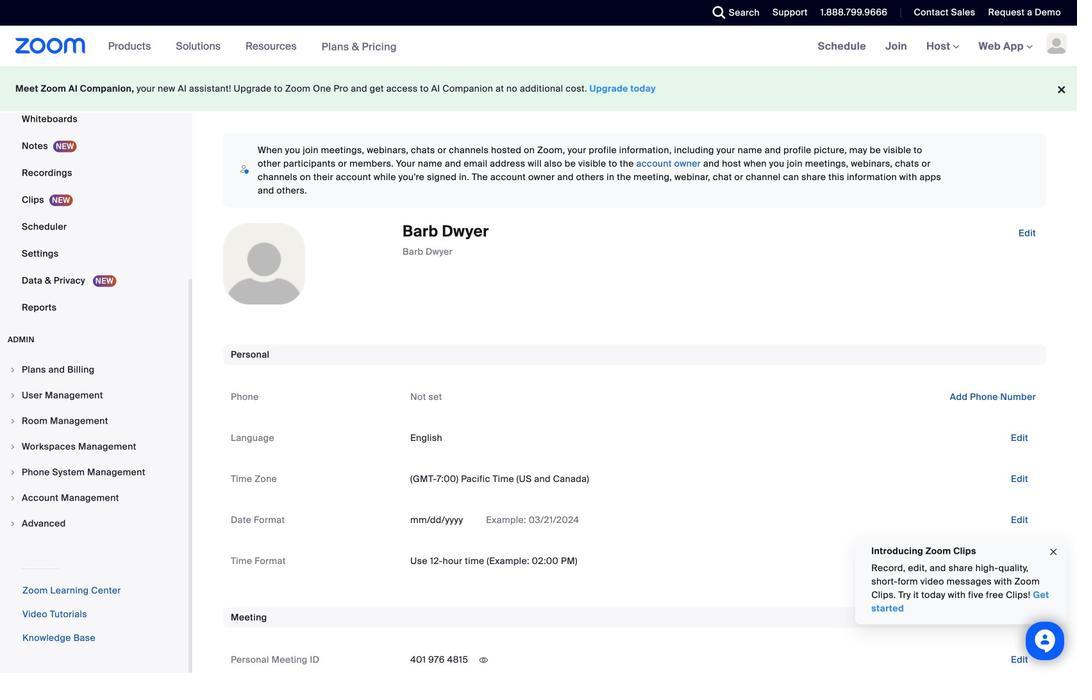 Task type: locate. For each thing, give the bounding box(es) containing it.
banner
[[0, 26, 1078, 68]]

profile picture image
[[1047, 33, 1067, 54]]

right image
[[9, 366, 17, 374], [9, 392, 17, 400], [9, 495, 17, 502]]

1 right image from the top
[[9, 366, 17, 374]]

admin menu menu
[[0, 358, 189, 537]]

4 menu item from the top
[[0, 435, 189, 459]]

right image
[[9, 418, 17, 425], [9, 443, 17, 451], [9, 469, 17, 477], [9, 520, 17, 528]]

2 right image from the top
[[9, 392, 17, 400]]

menu item
[[0, 358, 189, 382], [0, 384, 189, 408], [0, 409, 189, 434], [0, 435, 189, 459], [0, 461, 189, 485], [0, 486, 189, 511], [0, 512, 189, 536]]

3 menu item from the top
[[0, 409, 189, 434]]

4 right image from the top
[[9, 520, 17, 528]]

3 right image from the top
[[9, 495, 17, 502]]

1 right image from the top
[[9, 418, 17, 425]]

0 vertical spatial right image
[[9, 366, 17, 374]]

edit user photo image
[[254, 258, 275, 270]]

1 vertical spatial right image
[[9, 392, 17, 400]]

2 vertical spatial right image
[[9, 495, 17, 502]]

footer
[[0, 67, 1078, 111]]

2 menu item from the top
[[0, 384, 189, 408]]

6 menu item from the top
[[0, 486, 189, 511]]



Task type: vqa. For each thing, say whether or not it's contained in the screenshot.
Add to Starred icon for Thumbnail for Weekly Schedule
no



Task type: describe. For each thing, give the bounding box(es) containing it.
right image for 2nd menu item from the top of the admin menu menu
[[9, 392, 17, 400]]

2 right image from the top
[[9, 443, 17, 451]]

user photo image
[[224, 224, 305, 305]]

1 menu item from the top
[[0, 358, 189, 382]]

3 right image from the top
[[9, 469, 17, 477]]

7 menu item from the top
[[0, 512, 189, 536]]

5 menu item from the top
[[0, 461, 189, 485]]

close image
[[1049, 545, 1059, 560]]

personal menu menu
[[0, 0, 189, 322]]

product information navigation
[[99, 26, 407, 68]]

hide personal meeting id image
[[474, 655, 494, 667]]

right image for 1st menu item from the top of the admin menu menu
[[9, 366, 17, 374]]

meetings navigation
[[809, 26, 1078, 68]]

right image for sixth menu item from the top
[[9, 495, 17, 502]]

zoom logo image
[[15, 38, 86, 54]]



